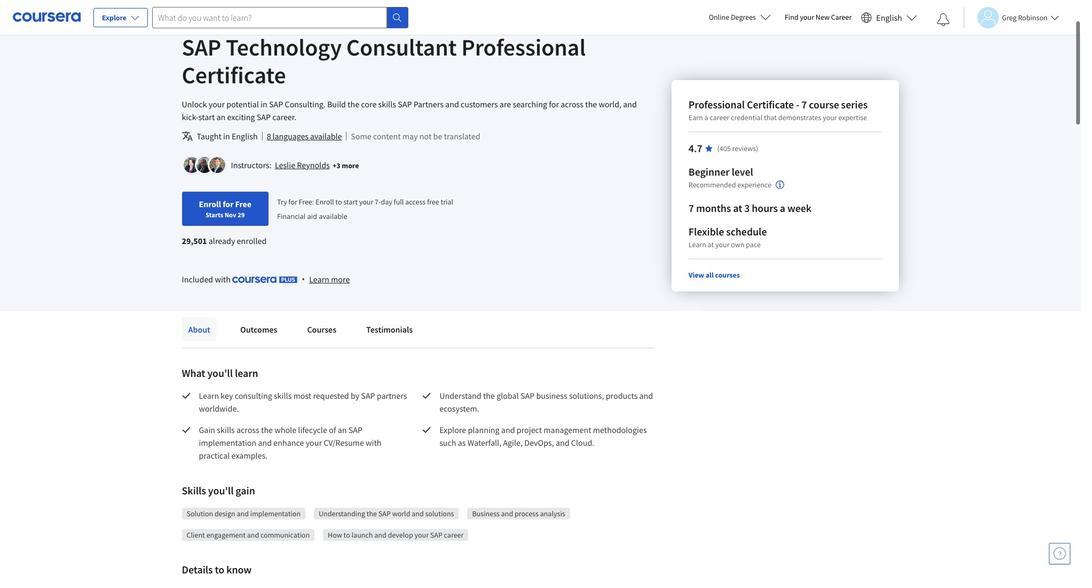 Task type: vqa. For each thing, say whether or not it's contained in the screenshot.
Type to search field
no



Task type: describe. For each thing, give the bounding box(es) containing it.
online degrees button
[[700, 5, 779, 29]]

learn inside 'learn key consulting skills most requested by sap partners worldwide.'
[[199, 390, 219, 401]]

and down management
[[556, 437, 570, 448]]

available inside try for free: enroll to start your 7-day full access free trial financial aid available
[[319, 211, 347, 221]]

the inside "gain skills across the whole lifecycle of an sap implementation and enhance your cv/resume with practical examples."
[[261, 424, 273, 435]]

project
[[517, 424, 542, 435]]

4.7
[[689, 141, 702, 155]]

learn key consulting skills most requested by sap partners worldwide.
[[199, 390, 409, 414]]

enroll for free starts nov 29
[[199, 199, 251, 219]]

skills inside 'learn key consulting skills most requested by sap partners worldwide.'
[[274, 390, 292, 401]]

and right launch
[[374, 530, 386, 540]]

an inside "gain skills across the whole lifecycle of an sap implementation and enhance your cv/resume with practical examples."
[[338, 424, 347, 435]]

skills inside "gain skills across the whole lifecycle of an sap implementation and enhance your cv/resume with practical examples."
[[217, 424, 235, 435]]

try
[[277, 197, 287, 207]]

included
[[182, 274, 213, 285]]

recommended experience
[[689, 180, 772, 190]]

design
[[215, 509, 235, 518]]

and right world
[[412, 509, 424, 518]]

(405
[[717, 144, 731, 153]]

whole
[[275, 424, 296, 435]]

your inside try for free: enroll to start your 7-day full access free trial financial aid available
[[359, 197, 373, 207]]

enrolled
[[237, 235, 267, 246]]

sap down solutions
[[430, 530, 443, 540]]

try for free: enroll to start your 7-day full access free trial financial aid available
[[277, 197, 453, 221]]

certificate inside sap technology consultant  professional certificate
[[182, 60, 286, 90]]

financial
[[277, 211, 305, 221]]

3
[[744, 201, 750, 215]]

1 vertical spatial in
[[223, 131, 230, 141]]

world
[[392, 509, 410, 518]]

beginner level
[[689, 165, 753, 178]]

testimonials link
[[360, 318, 419, 341]]

sap up career.
[[269, 99, 283, 109]]

examples.
[[231, 450, 268, 461]]

months
[[696, 201, 731, 215]]

an inside unlock your potential in sap consulting. build the core skills sap partners and customers are searching for across the world, and kick-start an exciting sap career.
[[217, 112, 225, 122]]

credential
[[731, 113, 763, 122]]

skills inside unlock your potential in sap consulting. build the core skills sap partners and customers are searching for across the world, and kick-start an exciting sap career.
[[378, 99, 396, 109]]

explore planning and project management methodologies such as waterfall, agile, devops, and cloud.
[[439, 424, 649, 448]]

you'll for skills
[[208, 484, 234, 497]]

view all courses
[[689, 270, 740, 280]]

skills
[[182, 484, 206, 497]]

available inside '8 languages available' 'button'
[[310, 131, 342, 141]]

pace
[[746, 240, 761, 249]]

recommended
[[689, 180, 736, 190]]

robinson
[[1018, 13, 1048, 22]]

sap inside sap technology consultant  professional certificate
[[182, 33, 221, 62]]

and right partners
[[445, 99, 459, 109]]

for for try for free: enroll to start your 7-day full access free trial
[[288, 197, 297, 207]]

your inside "gain skills across the whole lifecycle of an sap implementation and enhance your cv/resume with practical examples."
[[306, 437, 322, 448]]

unlock
[[182, 99, 207, 109]]

1 vertical spatial english
[[232, 131, 258, 141]]

0 horizontal spatial career
[[444, 530, 464, 540]]

reviews)
[[732, 144, 758, 153]]

explore for explore
[[102, 13, 127, 22]]

enroll inside try for free: enroll to start your 7-day full access free trial financial aid available
[[316, 197, 334, 207]]

access
[[405, 197, 426, 207]]

(405 reviews)
[[717, 144, 758, 153]]

29
[[238, 210, 245, 219]]

your inside the professional certificate - 7 course series earn a career credential that demonstrates your expertise
[[823, 113, 837, 122]]

and inside "gain skills across the whole lifecycle of an sap implementation and enhance your cv/resume with practical examples."
[[258, 437, 272, 448]]

start inside try for free: enroll to start your 7-day full access free trial financial aid available
[[343, 197, 358, 207]]

flexible schedule learn at your own pace
[[689, 225, 767, 249]]

your inside unlock your potential in sap consulting. build the core skills sap partners and customers are searching for across the world, and kick-start an exciting sap career.
[[209, 99, 225, 109]]

find your new career link
[[779, 11, 857, 24]]

business
[[536, 390, 567, 401]]

world,
[[599, 99, 622, 109]]

sap technology consultant  professional certificate
[[182, 33, 586, 90]]

worldwide.
[[199, 403, 239, 414]]

english button
[[857, 0, 922, 35]]

more inside the instructors: leslie reynolds +3 more
[[342, 161, 359, 170]]

kick-
[[182, 112, 199, 122]]

29,501
[[182, 235, 207, 246]]

enhance
[[274, 437, 304, 448]]

learn
[[235, 366, 258, 380]]

full
[[394, 197, 404, 207]]

you'll for what
[[207, 366, 233, 380]]

sap image
[[182, 1, 282, 25]]

analysis
[[540, 509, 565, 518]]

at inside flexible schedule learn at your own pace
[[708, 240, 714, 249]]

coursera plus image
[[232, 277, 297, 283]]

core
[[361, 99, 377, 109]]

your inside flexible schedule learn at your own pace
[[715, 240, 730, 249]]

not
[[420, 131, 432, 141]]

outcomes link
[[234, 318, 284, 341]]

help center image
[[1053, 547, 1066, 560]]

sap inside 'learn key consulting skills most requested by sap partners worldwide.'
[[361, 390, 375, 401]]

how to launch and develop your sap career
[[328, 530, 464, 540]]

your right develop
[[415, 530, 429, 540]]

own
[[731, 240, 745, 249]]

about link
[[182, 318, 217, 341]]

english inside button
[[876, 12, 902, 23]]

start inside unlock your potential in sap consulting. build the core skills sap partners and customers are searching for across the world, and kick-start an exciting sap career.
[[199, 112, 215, 122]]

reynolds
[[297, 160, 330, 170]]

nov
[[225, 210, 236, 219]]

by
[[351, 390, 359, 401]]

experience
[[738, 180, 772, 190]]

build
[[327, 99, 346, 109]]

free
[[235, 199, 251, 209]]

partners
[[414, 99, 444, 109]]

solution
[[187, 509, 213, 518]]

business and process analysis
[[472, 509, 565, 518]]

What do you want to learn? text field
[[152, 7, 387, 28]]

for for enroll for free
[[223, 199, 234, 209]]

leslie reynolds image
[[183, 157, 199, 173]]

client engagement and communication
[[187, 530, 310, 540]]

waterfall,
[[468, 437, 501, 448]]

career inside the professional certificate - 7 course series earn a career credential that demonstrates your expertise
[[710, 113, 729, 122]]

and down solution design and implementation
[[247, 530, 259, 540]]

outcomes
[[240, 324, 277, 335]]

courses
[[715, 270, 740, 280]]

global
[[497, 390, 519, 401]]

1 vertical spatial to
[[344, 530, 350, 540]]

gain skills across the whole lifecycle of an sap implementation and enhance your cv/resume with practical examples.
[[199, 424, 383, 461]]

methodologies
[[593, 424, 647, 435]]

show notifications image
[[937, 13, 950, 26]]

view
[[689, 270, 704, 280]]

unlock your potential in sap consulting. build the core skills sap partners and customers are searching for across the world, and kick-start an exciting sap career.
[[182, 99, 637, 122]]

coursera image
[[13, 9, 81, 26]]

7 months at 3 hours a week
[[689, 201, 812, 215]]

all
[[706, 270, 714, 280]]

and up agile,
[[501, 424, 515, 435]]

taught in english
[[197, 131, 258, 141]]

+3 more button
[[333, 160, 359, 171]]

across inside "gain skills across the whole lifecycle of an sap implementation and enhance your cv/resume with practical examples."
[[236, 424, 259, 435]]

29,501 already enrolled
[[182, 235, 267, 246]]

understand the global sap business solutions, products and ecosystem.
[[439, 390, 655, 414]]

content
[[373, 131, 401, 141]]

0 horizontal spatial with
[[215, 274, 231, 285]]

across inside unlock your potential in sap consulting. build the core skills sap partners and customers are searching for across the world, and kick-start an exciting sap career.
[[561, 99, 584, 109]]



Task type: locate. For each thing, give the bounding box(es) containing it.
career
[[831, 12, 852, 22]]

professional certificate - 7 course series earn a career credential that demonstrates your expertise
[[689, 98, 868, 122]]

sap down sap image
[[182, 33, 221, 62]]

a right earn
[[705, 113, 708, 122]]

enroll right free:
[[316, 197, 334, 207]]

the inside understand the global sap business solutions, products and ecosystem.
[[483, 390, 495, 401]]

ecosystem.
[[439, 403, 479, 414]]

sap up cv/resume
[[348, 424, 363, 435]]

1 horizontal spatial at
[[733, 201, 742, 215]]

enroll up starts
[[199, 199, 221, 209]]

available right aid
[[319, 211, 347, 221]]

career down solutions
[[444, 530, 464, 540]]

an right the 'of'
[[338, 424, 347, 435]]

cv/resume
[[324, 437, 364, 448]]

understanding
[[319, 509, 365, 518]]

your
[[800, 12, 814, 22], [209, 99, 225, 109], [823, 113, 837, 122], [359, 197, 373, 207], [715, 240, 730, 249], [306, 437, 322, 448], [415, 530, 429, 540]]

0 horizontal spatial at
[[708, 240, 714, 249]]

what
[[182, 366, 205, 380]]

+3
[[333, 161, 340, 170]]

7
[[802, 98, 807, 111], [689, 201, 694, 215]]

in
[[261, 99, 267, 109], [223, 131, 230, 141]]

skills left most
[[274, 390, 292, 401]]

greg
[[1002, 13, 1017, 22]]

your left '7-'
[[359, 197, 373, 207]]

the left world,
[[585, 99, 597, 109]]

some
[[351, 131, 371, 141]]

1 horizontal spatial learn
[[309, 274, 329, 285]]

0 horizontal spatial explore
[[102, 13, 127, 22]]

day
[[381, 197, 392, 207]]

across left world,
[[561, 99, 584, 109]]

certificate inside the professional certificate - 7 course series earn a career credential that demonstrates your expertise
[[747, 98, 794, 111]]

1 vertical spatial explore
[[439, 424, 466, 435]]

1 vertical spatial you'll
[[208, 484, 234, 497]]

at left 3
[[733, 201, 742, 215]]

1 vertical spatial start
[[343, 197, 358, 207]]

skills right gain at the bottom
[[217, 424, 235, 435]]

1 vertical spatial a
[[780, 201, 785, 215]]

courses
[[307, 324, 336, 335]]

sap left partners
[[398, 99, 412, 109]]

understand
[[439, 390, 481, 401]]

1 vertical spatial professional
[[689, 98, 745, 111]]

0 horizontal spatial for
[[223, 199, 234, 209]]

1 vertical spatial an
[[338, 424, 347, 435]]

solution design and implementation
[[187, 509, 301, 518]]

greg robinson button
[[964, 7, 1059, 28]]

consulting
[[235, 390, 272, 401]]

0 horizontal spatial professional
[[461, 33, 586, 62]]

1 vertical spatial skills
[[274, 390, 292, 401]]

None search field
[[152, 7, 408, 28]]

products
[[606, 390, 638, 401]]

career.
[[272, 112, 297, 122]]

searching
[[513, 99, 547, 109]]

the left global
[[483, 390, 495, 401]]

1 vertical spatial career
[[444, 530, 464, 540]]

0 horizontal spatial across
[[236, 424, 259, 435]]

•
[[302, 273, 305, 285]]

hours
[[752, 201, 778, 215]]

professional inside sap technology consultant  professional certificate
[[461, 33, 586, 62]]

0 vertical spatial career
[[710, 113, 729, 122]]

0 vertical spatial start
[[199, 112, 215, 122]]

the left core
[[348, 99, 359, 109]]

0 horizontal spatial 7
[[689, 201, 694, 215]]

0 horizontal spatial start
[[199, 112, 215, 122]]

1 horizontal spatial professional
[[689, 98, 745, 111]]

potential
[[227, 99, 259, 109]]

more right +3
[[342, 161, 359, 170]]

explore inside dropdown button
[[102, 13, 127, 22]]

partners
[[377, 390, 407, 401]]

1 horizontal spatial across
[[561, 99, 584, 109]]

business
[[472, 509, 500, 518]]

and
[[445, 99, 459, 109], [623, 99, 637, 109], [639, 390, 653, 401], [501, 424, 515, 435], [258, 437, 272, 448], [556, 437, 570, 448], [237, 509, 249, 518], [412, 509, 424, 518], [501, 509, 513, 518], [247, 530, 259, 540], [374, 530, 386, 540]]

0 vertical spatial across
[[561, 99, 584, 109]]

1 horizontal spatial career
[[710, 113, 729, 122]]

for right the searching
[[549, 99, 559, 109]]

explore for explore planning and project management methodologies such as waterfall, agile, devops, and cloud.
[[439, 424, 466, 435]]

beginner
[[689, 165, 730, 178]]

implementation up communication
[[250, 509, 301, 518]]

1 horizontal spatial start
[[343, 197, 358, 207]]

and inside understand the global sap business solutions, products and ecosystem.
[[639, 390, 653, 401]]

1 horizontal spatial to
[[344, 530, 350, 540]]

testimonials
[[366, 324, 413, 335]]

1 vertical spatial at
[[708, 240, 714, 249]]

0 vertical spatial professional
[[461, 33, 586, 62]]

sap inside understand the global sap business solutions, products and ecosystem.
[[521, 390, 535, 401]]

0 vertical spatial to
[[335, 197, 342, 207]]

0 vertical spatial certificate
[[182, 60, 286, 90]]

and right design
[[237, 509, 249, 518]]

level
[[732, 165, 753, 178]]

1 horizontal spatial skills
[[274, 390, 292, 401]]

included with
[[182, 274, 232, 285]]

sap left world
[[378, 509, 391, 518]]

lifecycle
[[298, 424, 327, 435]]

gain
[[236, 484, 255, 497]]

requested
[[313, 390, 349, 401]]

for inside unlock your potential in sap consulting. build the core skills sap partners and customers are searching for across the world, and kick-start an exciting sap career.
[[549, 99, 559, 109]]

english
[[876, 12, 902, 23], [232, 131, 258, 141]]

1 horizontal spatial english
[[876, 12, 902, 23]]

0 horizontal spatial an
[[217, 112, 225, 122]]

information about difficulty level pre-requisites. image
[[776, 180, 784, 189]]

online
[[709, 12, 729, 22]]

0 vertical spatial an
[[217, 112, 225, 122]]

for up nov
[[223, 199, 234, 209]]

sap up 8
[[257, 112, 271, 122]]

the up launch
[[367, 509, 377, 518]]

cloud.
[[571, 437, 594, 448]]

find
[[785, 12, 799, 22]]

1 horizontal spatial a
[[780, 201, 785, 215]]

english down exciting
[[232, 131, 258, 141]]

0 vertical spatial 7
[[802, 98, 807, 111]]

0 vertical spatial implementation
[[199, 437, 256, 448]]

your right unlock
[[209, 99, 225, 109]]

you'll up design
[[208, 484, 234, 497]]

languages
[[273, 131, 309, 141]]

0 horizontal spatial enroll
[[199, 199, 221, 209]]

more inside • learn more
[[331, 274, 350, 285]]

trial
[[441, 197, 453, 207]]

0 vertical spatial learn
[[689, 240, 706, 249]]

dr omar sharaf image
[[209, 157, 225, 173]]

greg robinson
[[1002, 13, 1048, 22]]

implementation up practical
[[199, 437, 256, 448]]

you'll up key
[[207, 366, 233, 380]]

2 vertical spatial learn
[[199, 390, 219, 401]]

implementation inside "gain skills across the whole lifecycle of an sap implementation and enhance your cv/resume with practical examples."
[[199, 437, 256, 448]]

the left whole
[[261, 424, 273, 435]]

0 horizontal spatial english
[[232, 131, 258, 141]]

aid
[[307, 211, 317, 221]]

0 vertical spatial available
[[310, 131, 342, 141]]

in right taught
[[223, 131, 230, 141]]

1 horizontal spatial an
[[338, 424, 347, 435]]

learn right •
[[309, 274, 329, 285]]

0 vertical spatial a
[[705, 113, 708, 122]]

1 vertical spatial available
[[319, 211, 347, 221]]

with right 'included'
[[215, 274, 231, 285]]

1 vertical spatial with
[[366, 437, 382, 448]]

8 languages available button
[[267, 130, 342, 143]]

and up examples.
[[258, 437, 272, 448]]

0 horizontal spatial a
[[705, 113, 708, 122]]

7-
[[375, 197, 381, 207]]

certificate up potential
[[182, 60, 286, 90]]

courses link
[[301, 318, 343, 341]]

learn down flexible
[[689, 240, 706, 249]]

with inside "gain skills across the whole lifecycle of an sap implementation and enhance your cv/resume with practical examples."
[[366, 437, 382, 448]]

be
[[433, 131, 442, 141]]

1 horizontal spatial with
[[366, 437, 382, 448]]

enroll inside enroll for free starts nov 29
[[199, 199, 221, 209]]

0 vertical spatial english
[[876, 12, 902, 23]]

1 vertical spatial implementation
[[250, 509, 301, 518]]

explore inside explore planning and project management methodologies such as waterfall, agile, devops, and cloud.
[[439, 424, 466, 435]]

planning
[[468, 424, 500, 435]]

management
[[544, 424, 591, 435]]

exciting
[[227, 112, 255, 122]]

implementation
[[199, 437, 256, 448], [250, 509, 301, 518]]

for inside enroll for free starts nov 29
[[223, 199, 234, 209]]

sap inside "gain skills across the whole lifecycle of an sap implementation and enhance your cv/resume with practical examples."
[[348, 424, 363, 435]]

more right •
[[331, 274, 350, 285]]

0 vertical spatial more
[[342, 161, 359, 170]]

career
[[710, 113, 729, 122], [444, 530, 464, 540]]

in inside unlock your potential in sap consulting. build the core skills sap partners and customers are searching for across the world, and kick-start an exciting sap career.
[[261, 99, 267, 109]]

an left exciting
[[217, 112, 225, 122]]

your down lifecycle on the left bottom
[[306, 437, 322, 448]]

to up financial aid available button
[[335, 197, 342, 207]]

week
[[787, 201, 812, 215]]

0 horizontal spatial skills
[[217, 424, 235, 435]]

view all courses link
[[689, 270, 740, 280]]

to
[[335, 197, 342, 207], [344, 530, 350, 540]]

expertise
[[839, 113, 867, 122]]

7 right -
[[802, 98, 807, 111]]

0 vertical spatial you'll
[[207, 366, 233, 380]]

0 vertical spatial skills
[[378, 99, 396, 109]]

1 vertical spatial learn
[[309, 274, 329, 285]]

and right products
[[639, 390, 653, 401]]

1 horizontal spatial 7
[[802, 98, 807, 111]]

some content may not be translated
[[351, 131, 480, 141]]

1 horizontal spatial in
[[261, 99, 267, 109]]

available up +3
[[310, 131, 342, 141]]

across
[[561, 99, 584, 109], [236, 424, 259, 435]]

1 vertical spatial certificate
[[747, 98, 794, 111]]

to inside try for free: enroll to start your 7-day full access free trial financial aid available
[[335, 197, 342, 207]]

0 vertical spatial in
[[261, 99, 267, 109]]

for inside try for free: enroll to start your 7-day full access free trial financial aid available
[[288, 197, 297, 207]]

flexible
[[689, 225, 724, 238]]

process
[[515, 509, 539, 518]]

2 horizontal spatial for
[[549, 99, 559, 109]]

to right how
[[344, 530, 350, 540]]

practical
[[199, 450, 230, 461]]

consulting.
[[285, 99, 326, 109]]

career right earn
[[710, 113, 729, 122]]

1 vertical spatial across
[[236, 424, 259, 435]]

8
[[267, 131, 271, 141]]

a inside the professional certificate - 7 course series earn a career credential that demonstrates your expertise
[[705, 113, 708, 122]]

in right potential
[[261, 99, 267, 109]]

certificate up that
[[747, 98, 794, 111]]

1 horizontal spatial for
[[288, 197, 297, 207]]

consultant
[[346, 33, 457, 62]]

your right find
[[800, 12, 814, 22]]

1 vertical spatial more
[[331, 274, 350, 285]]

professional inside the professional certificate - 7 course series earn a career credential that demonstrates your expertise
[[689, 98, 745, 111]]

0 vertical spatial with
[[215, 274, 231, 285]]

start left '7-'
[[343, 197, 358, 207]]

start down unlock
[[199, 112, 215, 122]]

for right try
[[288, 197, 297, 207]]

0 horizontal spatial learn
[[199, 390, 219, 401]]

2 vertical spatial skills
[[217, 424, 235, 435]]

0 horizontal spatial in
[[223, 131, 230, 141]]

miguel alcobia image
[[196, 157, 212, 173]]

client
[[187, 530, 205, 540]]

most
[[293, 390, 311, 401]]

learn more link
[[309, 273, 350, 286]]

with
[[215, 274, 231, 285], [366, 437, 382, 448]]

with right cv/resume
[[366, 437, 382, 448]]

1 horizontal spatial enroll
[[316, 197, 334, 207]]

customers
[[461, 99, 498, 109]]

english right career
[[876, 12, 902, 23]]

at down flexible
[[708, 240, 714, 249]]

earn
[[689, 113, 703, 122]]

7 left the months
[[689, 201, 694, 215]]

0 horizontal spatial to
[[335, 197, 342, 207]]

sap right by on the bottom left
[[361, 390, 375, 401]]

learn inside flexible schedule learn at your own pace
[[689, 240, 706, 249]]

1 vertical spatial 7
[[689, 201, 694, 215]]

across up examples.
[[236, 424, 259, 435]]

agile,
[[503, 437, 523, 448]]

1 horizontal spatial explore
[[439, 424, 466, 435]]

engagement
[[206, 530, 246, 540]]

free:
[[299, 197, 314, 207]]

professional
[[461, 33, 586, 62], [689, 98, 745, 111]]

1 horizontal spatial certificate
[[747, 98, 794, 111]]

7 inside the professional certificate - 7 course series earn a career credential that demonstrates your expertise
[[802, 98, 807, 111]]

0 vertical spatial at
[[733, 201, 742, 215]]

about
[[188, 324, 210, 335]]

0 vertical spatial explore
[[102, 13, 127, 22]]

understanding the sap world and solutions
[[319, 509, 454, 518]]

skills right core
[[378, 99, 396, 109]]

2 horizontal spatial skills
[[378, 99, 396, 109]]

an
[[217, 112, 225, 122], [338, 424, 347, 435]]

already
[[209, 235, 235, 246]]

2 horizontal spatial learn
[[689, 240, 706, 249]]

and right world,
[[623, 99, 637, 109]]

your left own
[[715, 240, 730, 249]]

learn up worldwide.
[[199, 390, 219, 401]]

a left week
[[780, 201, 785, 215]]

sap right global
[[521, 390, 535, 401]]

and left process
[[501, 509, 513, 518]]

0 horizontal spatial certificate
[[182, 60, 286, 90]]

learn inside • learn more
[[309, 274, 329, 285]]

your down the "course"
[[823, 113, 837, 122]]



